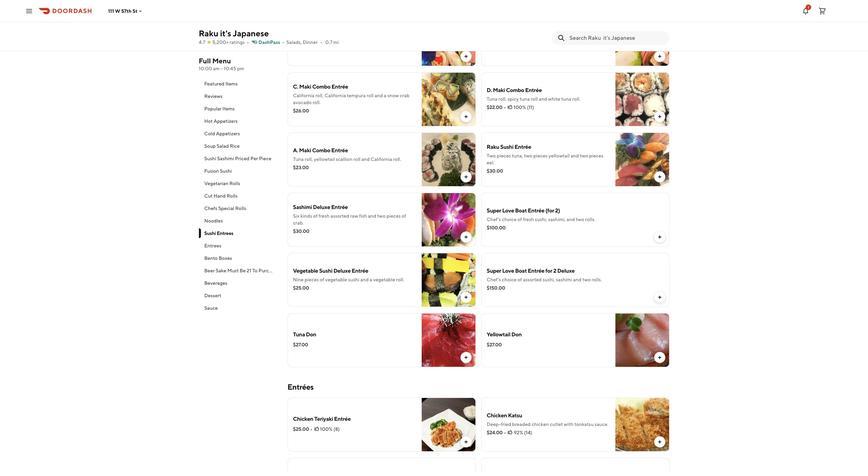 Task type: vqa. For each thing, say whether or not it's contained in the screenshot.
japanese
yes



Task type: locate. For each thing, give the bounding box(es) containing it.
• for dashpass •
[[282, 40, 284, 45]]

(14)
[[524, 430, 532, 436]]

choice up $150.00
[[502, 277, 517, 283]]

0 vertical spatial raku
[[199, 28, 218, 38]]

combo right a.
[[312, 147, 330, 154]]

roll right scallion
[[353, 157, 360, 162]]

chicken up deep- at the bottom
[[487, 413, 507, 419]]

entrée inside c. maki combo entrée california roll, california tempura roll and a snow crab avocado roll. $26.00
[[331, 84, 348, 90]]

1 vertical spatial sashimi
[[293, 204, 312, 211]]

beer sake must be 21 to purchase
[[204, 268, 279, 274]]

1 horizontal spatial don
[[511, 332, 522, 338]]

• down fried
[[504, 430, 506, 436]]

0 horizontal spatial raku
[[199, 28, 218, 38]]

love for super love boat entrée (for 2)
[[502, 208, 514, 214]]

love up '$100.00'
[[502, 208, 514, 214]]

2 vertical spatial choice
[[502, 277, 517, 283]]

maki right d.
[[493, 87, 505, 94]]

1 horizontal spatial yellowtail
[[549, 153, 570, 159]]

a. maki combo entrée tuna roll, yellowtail scallion roll and california roll. $23.00
[[293, 147, 401, 171]]

boat left (for
[[515, 208, 527, 214]]

boat inside the super love boat entrée for 2 deluxe chef's choice of assorted sushi, sashimi and two rolls. $150.00
[[515, 268, 527, 274]]

fresh left "sashimi,"
[[523, 217, 534, 222]]

1 vertical spatial items
[[223, 106, 235, 112]]

tonkatsu
[[574, 422, 594, 428]]

1 vertical spatial chef's
[[487, 217, 501, 222]]

maki inside c. maki combo entrée california roll, california tempura roll and a snow crab avocado roll. $26.00
[[299, 84, 311, 90]]

sushi for raku
[[500, 144, 514, 150]]

super
[[487, 208, 501, 214], [487, 268, 501, 274]]

sashimi regular entrée image
[[615, 12, 669, 66]]

0 vertical spatial choice
[[308, 36, 323, 42]]

of inside the super love boat entrée for 2 deluxe chef's choice of assorted sushi, sashimi and two rolls. $150.00
[[518, 277, 522, 283]]

combo inside "a. maki combo entrée tuna roll, yellowtail scallion roll and california roll. $23.00"
[[312, 147, 330, 154]]

$27.00
[[293, 342, 308, 348], [487, 342, 502, 348]]

tuna inside "d. maki combo entrée tuna roll, spicy tuna roll and white tuna roll."
[[487, 96, 497, 102]]

roll, for d.
[[498, 96, 507, 102]]

appetizers up salad
[[216, 131, 240, 137]]

sushi right vegetable
[[319, 268, 332, 274]]

love
[[502, 208, 514, 214], [502, 268, 514, 274]]

kinds right five on the top of the page
[[541, 36, 553, 42]]

0 horizontal spatial chicken
[[293, 416, 313, 423]]

add item to cart image for chicken teriyaki entrée
[[463, 440, 469, 445]]

1 vertical spatial $26.00
[[293, 108, 309, 114]]

entrée inside "a. maki combo entrée tuna roll, yellowtail scallion roll and california roll. $23.00"
[[331, 147, 348, 154]]

1 vertical spatial love
[[502, 268, 514, 274]]

entrees
[[217, 231, 233, 236], [204, 243, 221, 249]]

popular
[[204, 106, 222, 112]]

0 horizontal spatial tuna
[[520, 96, 530, 102]]

raku up 4.7
[[199, 28, 218, 38]]

0 vertical spatial rolls.
[[585, 217, 596, 222]]

0 vertical spatial items
[[225, 81, 238, 87]]

a inside c. maki combo entrée california roll, california tempura roll and a snow crab avocado roll. $26.00
[[384, 93, 386, 98]]

1 horizontal spatial raku
[[487, 144, 499, 150]]

super up '$100.00'
[[487, 208, 501, 214]]

boat inside super love boat entrée (for 2) chef's choice of fresh sushi, sashimi, and two rolls. $100.00
[[515, 208, 527, 214]]

roll. inside "a. maki combo entrée tuna roll, yellowtail scallion roll and california roll. $23.00"
[[393, 157, 401, 162]]

2 horizontal spatial roll
[[531, 96, 538, 102]]

1 horizontal spatial sashimi
[[293, 204, 312, 211]]

1 horizontal spatial $27.00
[[487, 342, 502, 348]]

and inside sashimi deluxe entrée six kinds of fresh assorted raw fish and two pieces of crab. $30.00
[[368, 213, 376, 219]]

0 horizontal spatial fish.
[[358, 36, 367, 42]]

entrée inside "d. maki combo entrée tuna roll, spicy tuna roll and white tuna roll."
[[525, 87, 542, 94]]

per
[[250, 156, 258, 161]]

items inside featured items button
[[225, 81, 238, 87]]

tuna for d.
[[487, 96, 497, 102]]

sushi inside the raku sushi entrée two pieces tuna, two pieces yellowtail and two pieces eel. $30.00
[[500, 144, 514, 150]]

1 vertical spatial appetizers
[[216, 131, 240, 137]]

1 vertical spatial rolls
[[227, 193, 237, 199]]

sashimi up six
[[293, 204, 312, 211]]

raw inside served with rice and five kinds of fresh assorted raw fish. $26.00
[[591, 36, 599, 42]]

raku up two
[[487, 144, 499, 150]]

chicken up $25.00 •
[[293, 416, 313, 423]]

super up $150.00
[[487, 268, 501, 274]]

fresh
[[559, 36, 570, 42], [319, 213, 330, 219], [523, 217, 534, 222]]

combo for c.
[[312, 84, 331, 90]]

entrée for super love boat entrée (for 2)
[[528, 208, 545, 214]]

super inside super love boat entrée (for 2) chef's choice of fresh sushi, sashimi, and two rolls. $100.00
[[487, 208, 501, 214]]

100% for 100% (8)
[[320, 427, 333, 433]]

100% left (8)
[[320, 427, 333, 433]]

•
[[247, 40, 249, 45], [282, 40, 284, 45], [321, 40, 323, 45], [504, 105, 506, 110], [310, 427, 312, 433], [504, 430, 506, 436]]

love up $150.00
[[502, 268, 514, 274]]

0 vertical spatial a
[[384, 93, 386, 98]]

$25.00 down nine
[[293, 286, 309, 291]]

1 vertical spatial choice
[[502, 217, 517, 222]]

two
[[524, 153, 532, 159], [580, 153, 588, 159], [377, 213, 386, 219], [576, 217, 584, 222], [582, 277, 591, 283]]

$100.00
[[487, 225, 506, 231]]

assorted
[[329, 36, 348, 42], [571, 36, 590, 42], [331, 213, 349, 219], [523, 277, 542, 283]]

sushi, down the "for"
[[543, 277, 555, 283]]

maki
[[299, 84, 311, 90], [493, 87, 505, 94], [299, 147, 311, 154]]

0 vertical spatial chef's
[[293, 36, 307, 42]]

items
[[225, 81, 238, 87], [223, 106, 235, 112]]

a inside vegetable sushi deluxe entrée nine pieces of vegetable sushi and a vegetable roll. $25.00
[[370, 277, 372, 283]]

roll, inside c. maki combo entrée california roll, california tempura roll and a snow crab avocado roll. $26.00
[[315, 93, 324, 98]]

$25.00 down chicken teriyaki entrée
[[293, 427, 309, 433]]

1 horizontal spatial 100%
[[514, 105, 526, 110]]

1 vertical spatial $30.00
[[293, 229, 309, 234]]

1 vertical spatial 100%
[[320, 427, 333, 433]]

1 vertical spatial kinds
[[300, 213, 312, 219]]

with left the rice
[[503, 36, 513, 42]]

1 horizontal spatial $30.00
[[487, 168, 503, 174]]

items up the hot appetizers
[[223, 106, 235, 112]]

of inside served with rice and five kinds of fresh assorted raw fish. $26.00
[[554, 36, 558, 42]]

fish. inside served with rice and five kinds of fresh assorted raw fish. $26.00
[[600, 36, 609, 42]]

roll right tempura
[[367, 93, 374, 98]]

cut hand rolls
[[204, 193, 237, 199]]

avocado
[[293, 100, 312, 105]]

boat left the "for"
[[515, 268, 527, 274]]

appetizers inside cold appetizers button
[[216, 131, 240, 137]]

chef's up $40.00
[[293, 36, 307, 42]]

full
[[199, 57, 211, 65]]

chef's
[[293, 36, 307, 42], [487, 217, 501, 222], [487, 277, 501, 283]]

kinds
[[541, 36, 553, 42], [300, 213, 312, 219]]

chicken for chicken katsu deep-fried breaded chicken cutlet with tonkatsu sauce.
[[487, 413, 507, 419]]

fish. inside chef's choice of assorted raw fish. $40.00
[[358, 36, 367, 42]]

add item to cart image
[[463, 54, 469, 59], [657, 114, 662, 120], [463, 174, 469, 180], [657, 174, 662, 180], [463, 235, 469, 240], [657, 235, 662, 240]]

roll up (11)
[[531, 96, 538, 102]]

tuna inside "a. maki combo entrée tuna roll, yellowtail scallion roll and california roll. $23.00"
[[293, 157, 304, 162]]

deluxe
[[313, 204, 330, 211], [333, 268, 351, 274], [557, 268, 575, 274]]

combo inside "d. maki combo entrée tuna roll, spicy tuna roll and white tuna roll."
[[506, 87, 524, 94]]

sashimi,
[[548, 217, 566, 222]]

chefs special rolls button
[[199, 202, 279, 215]]

1 $25.00 from the top
[[293, 286, 309, 291]]

add item to cart image for sashimi deluxe entrée
[[463, 235, 469, 240]]

with inside served with rice and five kinds of fresh assorted raw fish. $26.00
[[503, 36, 513, 42]]

it's
[[220, 28, 231, 38]]

raku sushi entrée image
[[615, 133, 669, 187]]

add item to cart image for raku sushi entrée
[[657, 174, 662, 180]]

0 vertical spatial sashimi
[[217, 156, 234, 161]]

1 fish. from the left
[[358, 36, 367, 42]]

• for $22.00 •
[[504, 105, 506, 110]]

fusion sushi
[[204, 168, 232, 174]]

$27.00 down tuna don
[[293, 342, 308, 348]]

two inside the super love boat entrée for 2 deluxe chef's choice of assorted sushi, sashimi and two rolls. $150.00
[[582, 277, 591, 283]]

w
[[115, 8, 120, 14]]

rolls. right sashimi
[[592, 277, 602, 283]]

bento
[[204, 256, 218, 261]]

rolls down cut hand rolls button
[[235, 206, 246, 211]]

fresh right six
[[319, 213, 330, 219]]

a.
[[293, 147, 298, 154]]

sushi for vegetable
[[319, 268, 332, 274]]

boat
[[515, 208, 527, 214], [515, 268, 527, 274]]

sushi for fusion
[[220, 168, 232, 174]]

soup salad rice
[[204, 143, 240, 149]]

$30.00 down eel.
[[487, 168, 503, 174]]

entrée inside super love boat entrée (for 2) chef's choice of fresh sushi, sashimi, and two rolls. $100.00
[[528, 208, 545, 214]]

1 $27.00 from the left
[[293, 342, 308, 348]]

1 vertical spatial boat
[[515, 268, 527, 274]]

1 horizontal spatial roll,
[[315, 93, 324, 98]]

super love boat entrée for 2 deluxe chef's choice of assorted sushi, sashimi and two rolls. $150.00
[[487, 268, 602, 291]]

add item to cart image for chicken katsu
[[657, 440, 662, 445]]

vegetable sushi deluxe entrée nine pieces of vegetable sushi and a vegetable roll. $25.00
[[293, 268, 404, 291]]

maki inside "d. maki combo entrée tuna roll, spicy tuna roll and white tuna roll."
[[493, 87, 505, 94]]

$27.00 down yellowtail
[[487, 342, 502, 348]]

1 boat from the top
[[515, 208, 527, 214]]

raku inside the raku sushi entrée two pieces tuna, two pieces yellowtail and two pieces eel. $30.00
[[487, 144, 499, 150]]

2 fish. from the left
[[600, 36, 609, 42]]

c.
[[293, 84, 298, 90]]

$26.00 down served on the right
[[487, 44, 503, 50]]

0 horizontal spatial with
[[503, 36, 513, 42]]

• right $22.00
[[504, 105, 506, 110]]

kinds right six
[[300, 213, 312, 219]]

sauce button
[[199, 302, 279, 315]]

piece
[[259, 156, 271, 161]]

am
[[213, 66, 220, 71]]

items up reviews button
[[225, 81, 238, 87]]

combo for d.
[[506, 87, 524, 94]]

100% (8)
[[320, 427, 340, 433]]

items inside the popular items button
[[223, 106, 235, 112]]

don for tuna don
[[306, 332, 316, 338]]

a for vegetable sushi deluxe entrée
[[370, 277, 372, 283]]

sauce.
[[595, 422, 609, 428]]

fried
[[501, 422, 511, 428]]

2 don from the left
[[511, 332, 522, 338]]

0 vertical spatial $30.00
[[487, 168, 503, 174]]

1 vertical spatial with
[[564, 422, 574, 428]]

1 vertical spatial sushi,
[[543, 277, 555, 283]]

maki inside "a. maki combo entrée tuna roll, yellowtail scallion roll and california roll. $23.00"
[[299, 147, 311, 154]]

0 horizontal spatial a
[[370, 277, 372, 283]]

entrees down noodles
[[217, 231, 233, 236]]

fresh inside sashimi deluxe entrée six kinds of fresh assorted raw fish and two pieces of crab. $30.00
[[319, 213, 330, 219]]

2 vertical spatial chef's
[[487, 277, 501, 283]]

rolls. right "sashimi,"
[[585, 217, 596, 222]]

entrée
[[331, 84, 348, 90], [525, 87, 542, 94], [515, 144, 531, 150], [331, 147, 348, 154], [331, 204, 348, 211], [528, 208, 545, 214], [352, 268, 368, 274], [528, 268, 545, 274], [334, 416, 351, 423]]

• left the salads,
[[282, 40, 284, 45]]

entrée for vegetable sushi deluxe entrée
[[352, 268, 368, 274]]

roll, inside "a. maki combo entrée tuna roll, yellowtail scallion roll and california roll. $23.00"
[[305, 157, 313, 162]]

1 horizontal spatial tuna
[[561, 96, 571, 102]]

1 vertical spatial tuna
[[293, 157, 304, 162]]

0 horizontal spatial kinds
[[300, 213, 312, 219]]

nine
[[293, 277, 304, 283]]

0 vertical spatial $26.00
[[487, 44, 503, 50]]

2 horizontal spatial california
[[371, 157, 392, 162]]

chef's up '$100.00'
[[487, 217, 501, 222]]

sushi inside vegetable sushi deluxe entrée nine pieces of vegetable sushi and a vegetable roll. $25.00
[[319, 268, 332, 274]]

1 horizontal spatial fresh
[[523, 217, 534, 222]]

0 horizontal spatial $30.00
[[293, 229, 309, 234]]

priced
[[235, 156, 249, 161]]

sashimi
[[556, 277, 572, 283]]

0 horizontal spatial fresh
[[319, 213, 330, 219]]

1 vertical spatial entrees
[[204, 243, 221, 249]]

kinds inside sashimi deluxe entrée six kinds of fresh assorted raw fish and two pieces of crab. $30.00
[[300, 213, 312, 219]]

0 items, open order cart image
[[818, 7, 827, 15]]

chef's inside chef's choice of assorted raw fish. $40.00
[[293, 36, 307, 42]]

• down chicken teriyaki entrée
[[310, 427, 312, 433]]

entrée inside the super love boat entrée for 2 deluxe chef's choice of assorted sushi, sashimi and two rolls. $150.00
[[528, 268, 545, 274]]

choice left 0.7
[[308, 36, 323, 42]]

2 horizontal spatial roll,
[[498, 96, 507, 102]]

st
[[133, 8, 137, 14]]

0 vertical spatial tuna
[[487, 96, 497, 102]]

sashimi down salad
[[217, 156, 234, 161]]

0 vertical spatial boat
[[515, 208, 527, 214]]

tuna right white
[[561, 96, 571, 102]]

choice
[[308, 36, 323, 42], [502, 217, 517, 222], [502, 277, 517, 283]]

2 super from the top
[[487, 268, 501, 274]]

2 vertical spatial rolls
[[235, 206, 246, 211]]

roll for d. maki combo entrée
[[531, 96, 538, 102]]

and inside the super love boat entrée for 2 deluxe chef's choice of assorted sushi, sashimi and two rolls. $150.00
[[573, 277, 581, 283]]

roll
[[367, 93, 374, 98], [531, 96, 538, 102], [353, 157, 360, 162]]

1 vertical spatial a
[[370, 277, 372, 283]]

love inside super love boat entrée (for 2) chef's choice of fresh sushi, sashimi, and two rolls. $100.00
[[502, 208, 514, 214]]

salad
[[217, 143, 229, 149]]

entrees up bento
[[204, 243, 221, 249]]

sushi, down (for
[[535, 217, 547, 222]]

0 vertical spatial $25.00
[[293, 286, 309, 291]]

assorted inside sashimi deluxe entrée six kinds of fresh assorted raw fish and two pieces of crab. $30.00
[[331, 213, 349, 219]]

0 vertical spatial love
[[502, 208, 514, 214]]

entrée for super love boat entrée for 2 deluxe
[[528, 268, 545, 274]]

maki right c.
[[299, 84, 311, 90]]

rolls right hand
[[227, 193, 237, 199]]

0 horizontal spatial don
[[306, 332, 316, 338]]

combo up spicy
[[506, 87, 524, 94]]

1 vertical spatial super
[[487, 268, 501, 274]]

special
[[218, 206, 234, 211]]

six
[[293, 213, 300, 219]]

raku sushi entrée two pieces tuna, two pieces yellowtail and two pieces eel. $30.00
[[487, 144, 603, 174]]

1 super from the top
[[487, 208, 501, 214]]

0 horizontal spatial $26.00
[[293, 108, 309, 114]]

with
[[503, 36, 513, 42], [564, 422, 574, 428]]

with right cutlet
[[564, 422, 574, 428]]

1 horizontal spatial vegetable
[[373, 277, 395, 283]]

entrée inside vegetable sushi deluxe entrée nine pieces of vegetable sushi and a vegetable roll. $25.00
[[352, 268, 368, 274]]

1 horizontal spatial with
[[564, 422, 574, 428]]

raku for raku  it's japanese
[[199, 28, 218, 38]]

love for super love boat entrée for 2 deluxe
[[502, 268, 514, 274]]

c. maki combo entrée image
[[422, 72, 476, 126]]

1 vertical spatial rolls.
[[592, 277, 602, 283]]

choice inside chef's choice of assorted raw fish. $40.00
[[308, 36, 323, 42]]

0 horizontal spatial roll
[[353, 157, 360, 162]]

1 vertical spatial raku
[[487, 144, 499, 150]]

1 horizontal spatial chicken
[[487, 413, 507, 419]]

kinds inside served with rice and five kinds of fresh assorted raw fish. $26.00
[[541, 36, 553, 42]]

a left snow
[[384, 93, 386, 98]]

don
[[306, 332, 316, 338], [511, 332, 522, 338]]

a
[[384, 93, 386, 98], [370, 277, 372, 283]]

$30.00 inside sashimi deluxe entrée six kinds of fresh assorted raw fish and two pieces of crab. $30.00
[[293, 229, 309, 234]]

add item to cart image for vegetable sushi deluxe entrée
[[463, 295, 469, 300]]

beer
[[204, 268, 215, 274]]

roll, for c.
[[315, 93, 324, 98]]

rolls. inside super love boat entrée (for 2) chef's choice of fresh sushi, sashimi, and two rolls. $100.00
[[585, 217, 596, 222]]

0 vertical spatial sushi,
[[535, 217, 547, 222]]

chef's up $150.00
[[487, 277, 501, 283]]

1 tuna from the left
[[520, 96, 530, 102]]

add item to cart image for tuna don
[[463, 355, 469, 361]]

tuna up 100% (11)
[[520, 96, 530, 102]]

2 $27.00 from the left
[[487, 342, 502, 348]]

0 horizontal spatial deluxe
[[313, 204, 330, 211]]

two
[[487, 153, 496, 159]]

pieces inside sashimi deluxe entrée six kinds of fresh assorted raw fish and two pieces of crab. $30.00
[[387, 213, 401, 219]]

0 vertical spatial appetizers
[[214, 119, 238, 124]]

appetizers up the cold appetizers
[[214, 119, 238, 124]]

appetizers for cold appetizers
[[216, 131, 240, 137]]

vegetable right sushi
[[373, 277, 395, 283]]

super inside the super love boat entrée for 2 deluxe chef's choice of assorted sushi, sashimi and two rolls. $150.00
[[487, 268, 501, 274]]

• down japanese
[[247, 40, 249, 45]]

• left 0.7
[[321, 40, 323, 45]]

0 horizontal spatial roll,
[[305, 157, 313, 162]]

0 horizontal spatial $27.00
[[293, 342, 308, 348]]

cut hand rolls button
[[199, 190, 279, 202]]

salads,
[[286, 40, 302, 45]]

roll. inside "d. maki combo entrée tuna roll, spicy tuna roll and white tuna roll."
[[572, 96, 580, 102]]

add item to cart image
[[657, 54, 662, 59], [463, 114, 469, 120], [463, 295, 469, 300], [657, 295, 662, 300], [463, 355, 469, 361], [657, 355, 662, 361], [463, 440, 469, 445], [657, 440, 662, 445]]

0 horizontal spatial 100%
[[320, 427, 333, 433]]

• for $25.00 •
[[310, 427, 312, 433]]

100%
[[514, 105, 526, 110], [320, 427, 333, 433]]

fresh right five on the top of the page
[[559, 36, 570, 42]]

yellowtail
[[549, 153, 570, 159], [314, 157, 335, 162]]

love inside the super love boat entrée for 2 deluxe chef's choice of assorted sushi, sashimi and two rolls. $150.00
[[502, 268, 514, 274]]

roll inside "d. maki combo entrée tuna roll, spicy tuna roll and white tuna roll."
[[531, 96, 538, 102]]

tuna don
[[293, 332, 316, 338]]

vegetable
[[325, 277, 347, 283], [373, 277, 395, 283]]

0 horizontal spatial yellowtail
[[314, 157, 335, 162]]

a right sushi
[[370, 277, 372, 283]]

choice up '$100.00'
[[502, 217, 517, 222]]

d. maki combo entrée tuna roll, spicy tuna roll and white tuna roll.
[[487, 87, 580, 102]]

yellowtail
[[487, 332, 510, 338]]

2 love from the top
[[502, 268, 514, 274]]

1 vertical spatial $25.00
[[293, 427, 309, 433]]

be
[[240, 268, 246, 274]]

2 horizontal spatial fresh
[[559, 36, 570, 42]]

combo right c.
[[312, 84, 331, 90]]

boat for for
[[515, 268, 527, 274]]

1 horizontal spatial a
[[384, 93, 386, 98]]

0 vertical spatial kinds
[[541, 36, 553, 42]]

1 horizontal spatial fish.
[[600, 36, 609, 42]]

d.
[[487, 87, 492, 94]]

1 horizontal spatial california
[[325, 93, 346, 98]]

2 horizontal spatial deluxe
[[557, 268, 575, 274]]

$27.00 for tuna
[[293, 342, 308, 348]]

$30.00 down 'crab.'
[[293, 229, 309, 234]]

sushi up 'vegetarian rolls'
[[220, 168, 232, 174]]

1 love from the top
[[502, 208, 514, 214]]

roll inside "a. maki combo entrée tuna roll, yellowtail scallion roll and california roll. $23.00"
[[353, 157, 360, 162]]

0 horizontal spatial sashimi
[[217, 156, 234, 161]]

roll, inside "d. maki combo entrée tuna roll, spicy tuna roll and white tuna roll."
[[498, 96, 507, 102]]

0 vertical spatial with
[[503, 36, 513, 42]]

$26.00 down avocado at the left top of page
[[293, 108, 309, 114]]

0 horizontal spatial vegetable
[[325, 277, 347, 283]]

1 horizontal spatial roll
[[367, 93, 374, 98]]

1 horizontal spatial kinds
[[541, 36, 553, 42]]

roll. inside c. maki combo entrée california roll, california tempura roll and a snow crab avocado roll. $26.00
[[313, 100, 321, 105]]

rolls down fusion sushi button
[[229, 181, 240, 186]]

with inside the "chicken katsu deep-fried breaded chicken cutlet with tonkatsu sauce."
[[564, 422, 574, 428]]

tuna for a.
[[293, 157, 304, 162]]

vegetable sushi deluxe entrée image
[[422, 253, 476, 307]]

maki right a.
[[299, 147, 311, 154]]

served with rice and five kinds of fresh assorted raw fish. $26.00
[[487, 36, 609, 50]]

super for super love boat entrée (for 2)
[[487, 208, 501, 214]]

pieces
[[497, 153, 511, 159], [533, 153, 548, 159], [589, 153, 603, 159], [387, 213, 401, 219], [305, 277, 319, 283]]

1 don from the left
[[306, 332, 316, 338]]

0 vertical spatial 100%
[[514, 105, 526, 110]]

111
[[108, 8, 114, 14]]

1 horizontal spatial deluxe
[[333, 268, 351, 274]]

maki for c.
[[299, 84, 311, 90]]

and inside super love boat entrée (for 2) chef's choice of fresh sushi, sashimi, and two rolls. $100.00
[[567, 217, 575, 222]]

2 boat from the top
[[515, 268, 527, 274]]

entrées
[[287, 383, 314, 392]]

raw
[[349, 36, 357, 42], [591, 36, 599, 42], [350, 213, 358, 219]]

2)
[[555, 208, 560, 214]]

and inside vegetable sushi deluxe entrée nine pieces of vegetable sushi and a vegetable roll. $25.00
[[360, 277, 369, 283]]

chicken katsu deep-fried breaded chicken cutlet with tonkatsu sauce.
[[487, 413, 609, 428]]

sushi, inside the super love boat entrée for 2 deluxe chef's choice of assorted sushi, sashimi and two rolls. $150.00
[[543, 277, 555, 283]]

sushi up tuna,
[[500, 144, 514, 150]]

vegetable left sushi
[[325, 277, 347, 283]]

vegetarian rolls button
[[199, 177, 279, 190]]

items for popular items
[[223, 106, 235, 112]]

2 vertical spatial tuna
[[293, 332, 305, 338]]

roll inside c. maki combo entrée california roll, california tempura roll and a snow crab avocado roll. $26.00
[[367, 93, 374, 98]]

100% down spicy
[[514, 105, 526, 110]]

100% for 100% (11)
[[514, 105, 526, 110]]

Item Search search field
[[570, 34, 664, 42]]

chicken for chicken teriyaki entrée
[[293, 416, 313, 423]]

to
[[252, 268, 258, 274]]

add item to cart image for a. maki combo entrée
[[463, 174, 469, 180]]

sushi, inside super love boat entrée (for 2) chef's choice of fresh sushi, sashimi, and two rolls. $100.00
[[535, 217, 547, 222]]

combo inside c. maki combo entrée california roll, california tempura roll and a snow crab avocado roll. $26.00
[[312, 84, 331, 90]]

1 horizontal spatial $26.00
[[487, 44, 503, 50]]

0 vertical spatial super
[[487, 208, 501, 214]]

don for yellowtail don
[[511, 332, 522, 338]]

rolls for special
[[235, 206, 246, 211]]

dessert
[[204, 293, 221, 299]]

noodles button
[[199, 215, 279, 227]]

appetizers inside hot appetizers button
[[214, 119, 238, 124]]

chicken inside the "chicken katsu deep-fried breaded chicken cutlet with tonkatsu sauce."
[[487, 413, 507, 419]]



Task type: describe. For each thing, give the bounding box(es) containing it.
chicken teriyaki entrée
[[293, 416, 351, 423]]

roll for a. maki combo entrée
[[353, 157, 360, 162]]

0.7
[[325, 40, 332, 45]]

crab.
[[293, 220, 304, 226]]

choice inside super love boat entrée (for 2) chef's choice of fresh sushi, sashimi, and two rolls. $100.00
[[502, 217, 517, 222]]

raw inside sashimi deluxe entrée six kinds of fresh assorted raw fish and two pieces of crab. $30.00
[[350, 213, 358, 219]]

$24.00 •
[[487, 430, 506, 436]]

soup
[[204, 143, 216, 149]]

popular items
[[204, 106, 235, 112]]

assorted inside chef's choice of assorted raw fish. $40.00
[[329, 36, 348, 42]]

2 vegetable from the left
[[373, 277, 395, 283]]

sashimi inside button
[[217, 156, 234, 161]]

two inside sashimi deluxe entrée six kinds of fresh assorted raw fish and two pieces of crab. $30.00
[[377, 213, 386, 219]]

and inside "d. maki combo entrée tuna roll, spicy tuna roll and white tuna roll."
[[539, 96, 547, 102]]

chicken teriyaki entrée image
[[422, 398, 476, 452]]

pieces inside vegetable sushi deluxe entrée nine pieces of vegetable sushi and a vegetable roll. $25.00
[[305, 277, 319, 283]]

a. maki combo entrée image
[[422, 133, 476, 187]]

super love boat entrée (for 2) chef's choice of fresh sushi, sashimi, and two rolls. $100.00
[[487, 208, 596, 231]]

raw inside chef's choice of assorted raw fish. $40.00
[[349, 36, 357, 42]]

hot
[[204, 119, 213, 124]]

$24.00
[[487, 430, 503, 436]]

10:45
[[224, 66, 236, 71]]

chef's inside the super love boat entrée for 2 deluxe chef's choice of assorted sushi, sashimi and two rolls. $150.00
[[487, 277, 501, 283]]

and inside c. maki combo entrée california roll, california tempura roll and a snow crab avocado roll. $26.00
[[375, 93, 383, 98]]

hand
[[214, 193, 226, 199]]

fusion
[[204, 168, 219, 174]]

entrée for c. maki combo entrée
[[331, 84, 348, 90]]

fresh inside super love boat entrée (for 2) chef's choice of fresh sushi, sashimi, and two rolls. $100.00
[[523, 217, 534, 222]]

teriyaki
[[314, 416, 333, 423]]

crab
[[400, 93, 410, 98]]

roll for c. maki combo entrée
[[367, 93, 374, 98]]

items for featured items
[[225, 81, 238, 87]]

sake
[[216, 268, 226, 274]]

vegetarian rolls
[[204, 181, 240, 186]]

sushi entrees
[[204, 231, 233, 236]]

cutlet
[[550, 422, 563, 428]]

salads, dinner • 0.7 mi
[[286, 40, 339, 45]]

chefs special rolls
[[204, 206, 246, 211]]

rolls for hand
[[227, 193, 237, 199]]

popular items button
[[199, 103, 279, 115]]

katsu
[[508, 413, 522, 419]]

served
[[487, 36, 502, 42]]

sushi down soup
[[204, 156, 216, 161]]

deluxe inside sashimi deluxe entrée six kinds of fresh assorted raw fish and two pieces of crab. $30.00
[[313, 204, 330, 211]]

sashimi inside sashimi deluxe entrée six kinds of fresh assorted raw fish and two pieces of crab. $30.00
[[293, 204, 312, 211]]

five
[[532, 36, 540, 42]]

raku for raku sushi entrée two pieces tuna, two pieces yellowtail and two pieces eel. $30.00
[[487, 144, 499, 150]]

two inside super love boat entrée (for 2) chef's choice of fresh sushi, sashimi, and two rolls. $100.00
[[576, 217, 584, 222]]

vegetable
[[293, 268, 318, 274]]

sushi down noodles
[[204, 231, 216, 236]]

sushi
[[348, 277, 359, 283]]

of inside super love boat entrée (for 2) chef's choice of fresh sushi, sashimi, and two rolls. $100.00
[[518, 217, 522, 222]]

dinner
[[303, 40, 318, 45]]

rice
[[230, 143, 240, 149]]

of inside vegetable sushi deluxe entrée nine pieces of vegetable sushi and a vegetable roll. $25.00
[[320, 277, 324, 283]]

0 horizontal spatial california
[[293, 93, 314, 98]]

$25.00 •
[[293, 427, 312, 433]]

notification bell image
[[802, 7, 810, 15]]

white
[[548, 96, 560, 102]]

5,200+ ratings •
[[212, 40, 249, 45]]

mi
[[333, 40, 339, 45]]

rice
[[514, 36, 522, 42]]

deep-
[[487, 422, 501, 428]]

beer sake must be 21 to purchase button
[[199, 265, 279, 277]]

entrée inside sashimi deluxe entrée six kinds of fresh assorted raw fish and two pieces of crab. $30.00
[[331, 204, 348, 211]]

sushi sashimi priced per piece button
[[199, 152, 279, 165]]

open menu image
[[25, 7, 33, 15]]

2 tuna from the left
[[561, 96, 571, 102]]

chicken katsu image
[[615, 398, 669, 452]]

$30.00 inside the raku sushi entrée two pieces tuna, two pieces yellowtail and two pieces eel. $30.00
[[487, 168, 503, 174]]

hot appetizers
[[204, 119, 238, 124]]

snow
[[387, 93, 399, 98]]

entrée for a. maki combo entrée
[[331, 147, 348, 154]]

sushi sashimi priced per piece
[[204, 156, 271, 161]]

and inside the raku sushi entrée two pieces tuna, two pieces yellowtail and two pieces eel. $30.00
[[571, 153, 579, 159]]

breaded
[[512, 422, 531, 428]]

bento boxes button
[[199, 252, 279, 265]]

tuna don image
[[422, 314, 476, 368]]

$26.00 inside c. maki combo entrée california roll, california tempura roll and a snow crab avocado roll. $26.00
[[293, 108, 309, 114]]

1 vegetable from the left
[[325, 277, 347, 283]]

1
[[808, 5, 809, 9]]

roll. inside vegetable sushi deluxe entrée nine pieces of vegetable sushi and a vegetable roll. $25.00
[[396, 277, 404, 283]]

fresh inside served with rice and five kinds of fresh assorted raw fish. $26.00
[[559, 36, 570, 42]]

and inside served with rice and five kinds of fresh assorted raw fish. $26.00
[[523, 36, 531, 42]]

scallion
[[336, 157, 352, 162]]

cut
[[204, 193, 213, 199]]

2 $25.00 from the top
[[293, 427, 309, 433]]

2
[[553, 268, 556, 274]]

maki for d.
[[493, 87, 505, 94]]

yellowtail inside "a. maki combo entrée tuna roll, yellowtail scallion roll and california roll. $23.00"
[[314, 157, 335, 162]]

(8)
[[334, 427, 340, 433]]

dessert button
[[199, 290, 279, 302]]

$26.00 inside served with rice and five kinds of fresh assorted raw fish. $26.00
[[487, 44, 503, 50]]

fish
[[359, 213, 367, 219]]

and inside "a. maki combo entrée tuna roll, yellowtail scallion roll and california roll. $23.00"
[[361, 157, 370, 162]]

deluxe inside vegetable sushi deluxe entrée nine pieces of vegetable sushi and a vegetable roll. $25.00
[[333, 268, 351, 274]]

$22.00 •
[[487, 105, 506, 110]]

maki for a.
[[299, 147, 311, 154]]

vegetarian
[[204, 181, 228, 186]]

tuna,
[[512, 153, 523, 159]]

cold appetizers button
[[199, 128, 279, 140]]

entrée for d. maki combo entrée
[[525, 87, 542, 94]]

dashpass •
[[259, 40, 284, 45]]

rolls. inside the super love boat entrée for 2 deluxe chef's choice of assorted sushi, sashimi and two rolls. $150.00
[[592, 277, 602, 283]]

entrée inside the raku sushi entrée two pieces tuna, two pieces yellowtail and two pieces eel. $30.00
[[515, 144, 531, 150]]

assorted inside the super love boat entrée for 2 deluxe chef's choice of assorted sushi, sashimi and two rolls. $150.00
[[523, 277, 542, 283]]

$150.00
[[487, 286, 505, 291]]

hot appetizers button
[[199, 115, 279, 128]]

chicken
[[532, 422, 549, 428]]

d. maki combo entrée image
[[615, 72, 669, 126]]

boxes
[[219, 256, 232, 261]]

of inside chef's choice of assorted raw fish. $40.00
[[324, 36, 328, 42]]

cold
[[204, 131, 215, 137]]

entrees inside button
[[204, 243, 221, 249]]

0 vertical spatial entrees
[[217, 231, 233, 236]]

super for super love boat entrée for 2 deluxe
[[487, 268, 501, 274]]

choice inside the super love boat entrée for 2 deluxe chef's choice of assorted sushi, sashimi and two rolls. $150.00
[[502, 277, 517, 283]]

full menu 10:00 am - 10:45 pm
[[199, 57, 244, 71]]

chef's inside super love boat entrée (for 2) chef's choice of fresh sushi, sashimi, and two rolls. $100.00
[[487, 217, 501, 222]]

yellowtail inside the raku sushi entrée two pieces tuna, two pieces yellowtail and two pieces eel. $30.00
[[549, 153, 570, 159]]

eel.
[[487, 160, 495, 166]]

sauce
[[204, 306, 218, 311]]

4.7
[[199, 40, 205, 45]]

appetizers for hot appetizers
[[214, 119, 238, 124]]

add item to cart image for c. maki combo entrée
[[463, 114, 469, 120]]

reviews button
[[199, 90, 279, 103]]

sashimi deluxe entrée image
[[422, 193, 476, 247]]

dashpass
[[259, 40, 280, 45]]

• for $24.00 •
[[504, 430, 506, 436]]

pm
[[237, 66, 244, 71]]

92% (14)
[[514, 430, 532, 436]]

japanese
[[233, 28, 269, 38]]

spicy
[[508, 96, 519, 102]]

soup salad rice button
[[199, 140, 279, 152]]

california inside "a. maki combo entrée tuna roll, yellowtail scallion roll and california roll. $23.00"
[[371, 157, 392, 162]]

(11)
[[527, 105, 534, 110]]

featured items button
[[199, 78, 279, 90]]

sashimi super deluxe entrée image
[[422, 12, 476, 66]]

$25.00 inside vegetable sushi deluxe entrée nine pieces of vegetable sushi and a vegetable roll. $25.00
[[293, 286, 309, 291]]

boat for (for
[[515, 208, 527, 214]]

roll, for a.
[[305, 157, 313, 162]]

assorted inside served with rice and five kinds of fresh assorted raw fish. $26.00
[[571, 36, 590, 42]]

a for c. maki combo entrée
[[384, 93, 386, 98]]

-
[[221, 66, 223, 71]]

purchase
[[259, 268, 279, 274]]

combo for a.
[[312, 147, 330, 154]]

0 vertical spatial rolls
[[229, 181, 240, 186]]

add item to cart image for yellowtail don
[[657, 355, 662, 361]]

$27.00 for yellowtail
[[487, 342, 502, 348]]

yellowtail don image
[[615, 314, 669, 368]]

111 w 57th st
[[108, 8, 137, 14]]

$23.00
[[293, 165, 309, 171]]

bento boxes
[[204, 256, 232, 261]]

$22.00
[[487, 105, 503, 110]]

add item to cart image for d. maki combo entrée
[[657, 114, 662, 120]]

deluxe inside the super love boat entrée for 2 deluxe chef's choice of assorted sushi, sashimi and two rolls. $150.00
[[557, 268, 575, 274]]

21
[[247, 268, 251, 274]]



